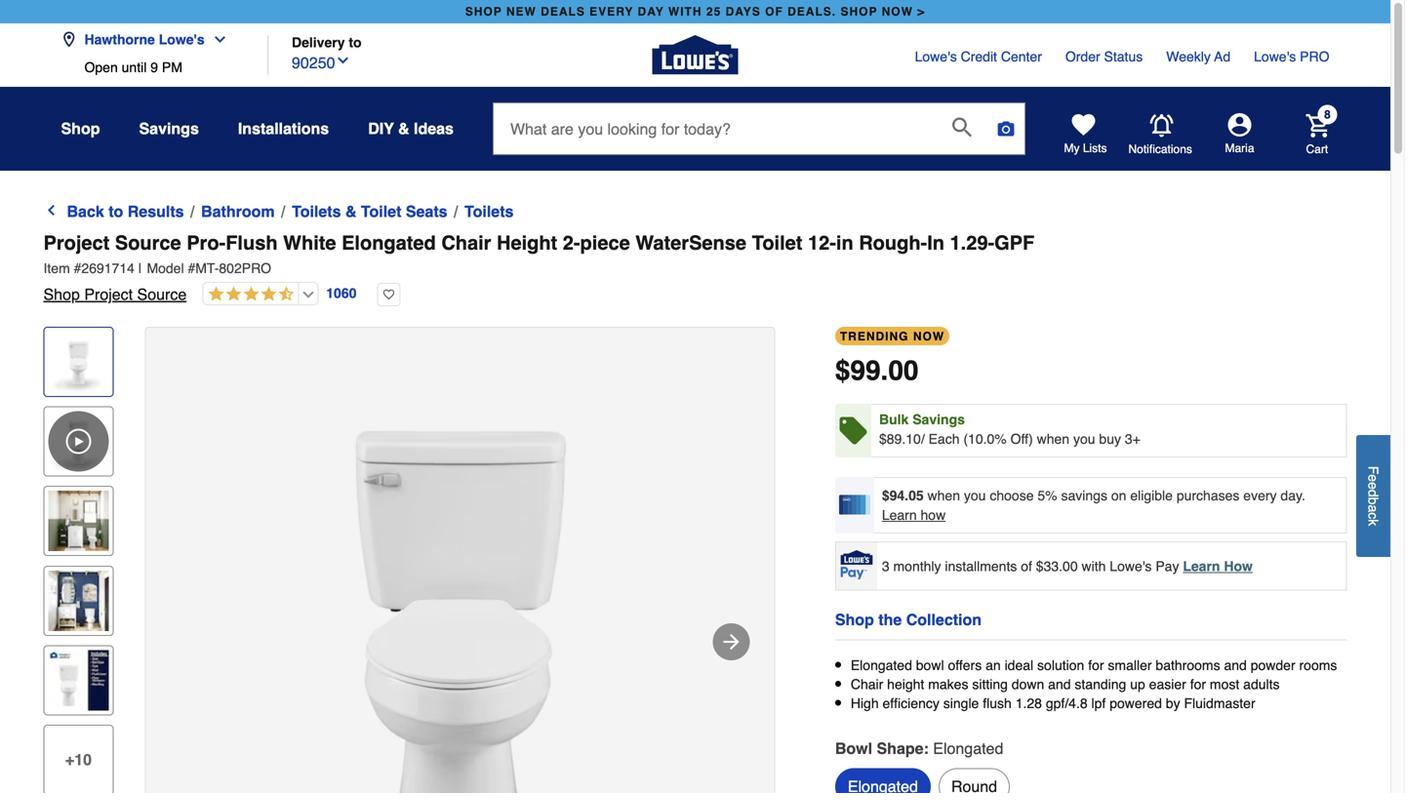 Task type: locate. For each thing, give the bounding box(es) containing it.
shop for shop project source
[[43, 286, 80, 304]]

0 vertical spatial elongated
[[342, 232, 436, 254]]

1 vertical spatial now
[[914, 330, 945, 344]]

2 # from the left
[[188, 261, 195, 276]]

shop left the the
[[835, 611, 875, 629]]

shop right the deals.
[[841, 5, 878, 19]]

monthly
[[894, 559, 942, 574]]

most
[[1210, 677, 1240, 693]]

now up 00
[[914, 330, 945, 344]]

project inside project source pro-flush white elongated chair height 2-piece watersense toilet 12-in rough-in 1.29-gpf item # 2691714 | model # mt-802pro
[[43, 232, 110, 254]]

1 horizontal spatial &
[[398, 120, 410, 138]]

3 monthly installments of $33.00 with lowe's pay learn how
[[882, 559, 1253, 574]]

toilets link
[[465, 200, 514, 224]]

buy
[[1100, 431, 1122, 447]]

2 vertical spatial elongated
[[934, 740, 1004, 758]]

hawthorne
[[84, 32, 155, 47]]

offers
[[948, 658, 982, 674]]

0 vertical spatial toilet
[[361, 203, 402, 221]]

with
[[669, 5, 702, 19]]

shop for shop the collection
[[835, 611, 875, 629]]

99
[[851, 355, 881, 387]]

0 horizontal spatial shop
[[465, 5, 502, 19]]

e up d
[[1366, 475, 1382, 482]]

new
[[507, 5, 537, 19]]

lowe's home improvement lists image
[[1072, 113, 1096, 137]]

1 shop from the left
[[465, 5, 502, 19]]

you left buy
[[1074, 431, 1096, 447]]

2-
[[563, 232, 580, 254]]

0 vertical spatial &
[[398, 120, 410, 138]]

1 horizontal spatial savings
[[913, 412, 965, 428]]

to up chevron down image
[[349, 35, 362, 50]]

0 vertical spatial now
[[882, 5, 914, 19]]

1 vertical spatial chair
[[851, 677, 884, 693]]

shop left new
[[465, 5, 502, 19]]

project up the item
[[43, 232, 110, 254]]

0 horizontal spatial and
[[1049, 677, 1071, 693]]

piece
[[580, 232, 630, 254]]

k
[[1366, 519, 1382, 526]]

chair inside project source pro-flush white elongated chair height 2-piece watersense toilet 12-in rough-in 1.29-gpf item # 2691714 | model # mt-802pro
[[442, 232, 491, 254]]

how
[[1225, 559, 1253, 574]]

None search field
[[493, 103, 1026, 171]]

0 horizontal spatial elongated
[[342, 232, 436, 254]]

on
[[1112, 488, 1127, 504]]

height
[[888, 677, 925, 693]]

sitting
[[973, 677, 1008, 693]]

1 horizontal spatial when
[[1037, 431, 1070, 447]]

to right back
[[109, 203, 123, 221]]

order
[[1066, 49, 1101, 64]]

0 vertical spatial you
[[1074, 431, 1096, 447]]

1 horizontal spatial chair
[[851, 677, 884, 693]]

lowe's home improvement cart image
[[1307, 114, 1330, 137]]

lowe's home improvement logo image
[[653, 12, 739, 98]]

gpf
[[995, 232, 1035, 254]]

when right off)
[[1037, 431, 1070, 447]]

source down model
[[137, 286, 187, 304]]

easier
[[1150, 677, 1187, 693]]

0 horizontal spatial you
[[964, 488, 986, 504]]

toilet left '12-'
[[752, 232, 803, 254]]

2 vertical spatial shop
[[835, 611, 875, 629]]

0 horizontal spatial to
[[109, 203, 123, 221]]

b
[[1366, 497, 1382, 505]]

the
[[879, 611, 902, 629]]

chevron left image
[[43, 203, 59, 218]]

of
[[766, 5, 784, 19]]

you
[[1074, 431, 1096, 447], [964, 488, 986, 504]]

shop the collection link
[[835, 609, 982, 632]]

0 vertical spatial learn
[[882, 508, 917, 523]]

project source  #mt-802pro image
[[146, 328, 775, 794]]

chair down toilets link
[[442, 232, 491, 254]]

when
[[1037, 431, 1070, 447], [928, 488, 961, 504]]

2 e from the top
[[1366, 482, 1382, 490]]

lowe's home improvement notification center image
[[1150, 114, 1174, 137]]

& for toilets
[[346, 203, 357, 221]]

1 vertical spatial &
[[346, 203, 357, 221]]

0 vertical spatial chair
[[442, 232, 491, 254]]

0 horizontal spatial #
[[74, 261, 81, 276]]

now left ">"
[[882, 5, 914, 19]]

e
[[1366, 475, 1382, 482], [1366, 482, 1382, 490]]

chair up high on the bottom of page
[[851, 677, 884, 693]]

chevron down image
[[205, 32, 228, 47]]

0 horizontal spatial savings
[[139, 120, 199, 138]]

rough-
[[859, 232, 928, 254]]

item number 2 6 9 1 7 1 4 and model number m t - 8 0 2 p r o element
[[43, 259, 1348, 278]]

0 horizontal spatial chair
[[442, 232, 491, 254]]

elongated down the toilets & toilet seats link
[[342, 232, 436, 254]]

project source  #mt-802pro - thumbnail3 image
[[48, 571, 109, 631]]

toilet inside project source pro-flush white elongated chair height 2-piece watersense toilet 12-in rough-in 1.29-gpf item # 2691714 | model # mt-802pro
[[752, 232, 803, 254]]

4.5 stars image
[[203, 286, 294, 304]]

1 horizontal spatial toilet
[[752, 232, 803, 254]]

weekly ad link
[[1167, 47, 1231, 66]]

shop for shop
[[61, 120, 100, 138]]

shop down the 'open'
[[61, 120, 100, 138]]

cart
[[1307, 142, 1329, 156]]

1 vertical spatial elongated
[[851, 658, 913, 674]]

0 horizontal spatial learn
[[882, 508, 917, 523]]

1 vertical spatial toilet
[[752, 232, 803, 254]]

camera image
[[997, 119, 1016, 139]]

flush
[[226, 232, 278, 254]]

lpf
[[1092, 696, 1106, 712]]

lowe's inside button
[[159, 32, 205, 47]]

you inside bulk savings $89.10/ each (10.0% off) when you buy 3+
[[1074, 431, 1096, 447]]

project down 2691714
[[84, 286, 133, 304]]

height
[[497, 232, 558, 254]]

0 vertical spatial source
[[115, 232, 181, 254]]

1.29-
[[950, 232, 995, 254]]

day
[[638, 5, 664, 19]]

& inside button
[[398, 120, 410, 138]]

e up b
[[1366, 482, 1382, 490]]

bathroom link
[[201, 200, 275, 224]]

1 vertical spatial source
[[137, 286, 187, 304]]

1 vertical spatial project
[[84, 286, 133, 304]]

90250 button
[[292, 49, 351, 75]]

maria
[[1226, 142, 1255, 155]]

0 vertical spatial savings
[[139, 120, 199, 138]]

to inside back to results link
[[109, 203, 123, 221]]

lowe's up pm at left top
[[159, 32, 205, 47]]

an
[[986, 658, 1001, 674]]

ideal
[[1005, 658, 1034, 674]]

lowe's pro link
[[1255, 47, 1330, 66]]

2 toilets from the left
[[465, 203, 514, 221]]

diy
[[368, 120, 394, 138]]

when inside bulk savings $89.10/ each (10.0% off) when you buy 3+
[[1037, 431, 1070, 447]]

1 horizontal spatial for
[[1191, 677, 1207, 693]]

0 vertical spatial when
[[1037, 431, 1070, 447]]

up
[[1131, 677, 1146, 693]]

learn right pay
[[1184, 559, 1221, 574]]

& right diy
[[398, 120, 410, 138]]

toilets inside the toilets & toilet seats link
[[292, 203, 341, 221]]

1 horizontal spatial and
[[1225, 658, 1247, 674]]

for down bathrooms
[[1191, 677, 1207, 693]]

and down solution
[[1049, 677, 1071, 693]]

toilets up height
[[465, 203, 514, 221]]

1 vertical spatial when
[[928, 488, 961, 504]]

savings down pm at left top
[[139, 120, 199, 138]]

toilets up white
[[292, 203, 341, 221]]

learn
[[882, 508, 917, 523], [1184, 559, 1221, 574]]

in
[[928, 232, 945, 254]]

savings
[[139, 120, 199, 138], [913, 412, 965, 428]]

3+
[[1125, 431, 1141, 447]]

savings button
[[139, 111, 199, 146]]

installations button
[[238, 111, 329, 146]]

my lists
[[1065, 142, 1108, 155]]

elongated up height
[[851, 658, 913, 674]]

2 shop from the left
[[841, 5, 878, 19]]

shop down the item
[[43, 286, 80, 304]]

0 horizontal spatial &
[[346, 203, 357, 221]]

source up |
[[115, 232, 181, 254]]

toilets for toilets & toilet seats
[[292, 203, 341, 221]]

# right the item
[[74, 261, 81, 276]]

bulk
[[880, 412, 909, 428]]

1 vertical spatial you
[[964, 488, 986, 504]]

1 vertical spatial learn
[[1184, 559, 1221, 574]]

shop
[[61, 120, 100, 138], [43, 286, 80, 304], [835, 611, 875, 629]]

for up standing
[[1089, 658, 1105, 674]]

1 horizontal spatial to
[[349, 35, 362, 50]]

credit
[[961, 49, 998, 64]]

lists
[[1083, 142, 1108, 155]]

1 horizontal spatial toilets
[[465, 203, 514, 221]]

1 toilets from the left
[[292, 203, 341, 221]]

1 vertical spatial to
[[109, 203, 123, 221]]

1 vertical spatial shop
[[43, 286, 80, 304]]

pay
[[1156, 559, 1180, 574]]

1 vertical spatial and
[[1049, 677, 1071, 693]]

when up how
[[928, 488, 961, 504]]

smaller
[[1108, 658, 1152, 674]]

0 horizontal spatial toilets
[[292, 203, 341, 221]]

# right model
[[188, 261, 195, 276]]

delivery
[[292, 35, 345, 50]]

savings up each
[[913, 412, 965, 428]]

with
[[1082, 559, 1106, 574]]

f
[[1366, 466, 1382, 475]]

0 vertical spatial shop
[[61, 120, 100, 138]]

0 vertical spatial to
[[349, 35, 362, 50]]

rooms
[[1300, 658, 1338, 674]]

powered
[[1110, 696, 1163, 712]]

bulk savings $89.10/ each (10.0% off) when you buy 3+
[[880, 412, 1141, 447]]

chair
[[442, 232, 491, 254], [851, 677, 884, 693]]

shop the collection
[[835, 611, 982, 629]]

shop
[[465, 5, 502, 19], [841, 5, 878, 19]]

0 vertical spatial project
[[43, 232, 110, 254]]

1 horizontal spatial you
[[1074, 431, 1096, 447]]

you left 'choose'
[[964, 488, 986, 504]]

1 horizontal spatial shop
[[841, 5, 878, 19]]

1 horizontal spatial #
[[188, 261, 195, 276]]

1 horizontal spatial elongated
[[851, 658, 913, 674]]

& left seats
[[346, 203, 357, 221]]

elongated right :
[[934, 740, 1004, 758]]

bowl shape : elongated
[[835, 740, 1004, 758]]

0 horizontal spatial when
[[928, 488, 961, 504]]

learn inside the $94.05 when you choose 5% savings on eligible purchases every day. learn how
[[882, 508, 917, 523]]

diy & ideas
[[368, 120, 454, 138]]

learn down '$94.05'
[[882, 508, 917, 523]]

day.
[[1281, 488, 1306, 504]]

2691714
[[81, 261, 135, 276]]

and up most
[[1225, 658, 1247, 674]]

0 vertical spatial for
[[1089, 658, 1105, 674]]

toilet left seats
[[361, 203, 402, 221]]

0 vertical spatial and
[[1225, 658, 1247, 674]]

savings
[[1062, 488, 1108, 504]]

1 vertical spatial savings
[[913, 412, 965, 428]]



Task type: vqa. For each thing, say whether or not it's contained in the screenshot.
More
no



Task type: describe. For each thing, give the bounding box(es) containing it.
$94.05
[[882, 488, 924, 504]]

makes
[[929, 677, 969, 693]]

1 e from the top
[[1366, 475, 1382, 482]]

until
[[122, 60, 147, 75]]

.
[[881, 355, 889, 387]]

toilets for toilets
[[465, 203, 514, 221]]

$ 99 . 00
[[835, 355, 919, 387]]

single
[[944, 696, 980, 712]]

fluidmaster
[[1185, 696, 1256, 712]]

chevron down image
[[335, 53, 351, 68]]

elongated inside project source pro-flush white elongated chair height 2-piece watersense toilet 12-in rough-in 1.29-gpf item # 2691714 | model # mt-802pro
[[342, 232, 436, 254]]

90250
[[292, 54, 335, 72]]

project source  #mt-802pro - thumbnail4 image
[[48, 651, 109, 711]]

watersense
[[636, 232, 747, 254]]

down
[[1012, 677, 1045, 693]]

heart outline image
[[377, 283, 401, 307]]

lowe's credit center
[[915, 49, 1042, 64]]

(10.0%
[[964, 431, 1007, 447]]

>
[[918, 5, 926, 19]]

lowes pay logo image
[[837, 551, 876, 580]]

1060
[[326, 286, 357, 301]]

solution
[[1038, 658, 1085, 674]]

to for delivery
[[349, 35, 362, 50]]

toilets & toilet seats
[[292, 203, 448, 221]]

every
[[590, 5, 634, 19]]

collection
[[907, 611, 982, 629]]

pm
[[162, 60, 182, 75]]

pro
[[1301, 49, 1330, 64]]

chair inside 'elongated bowl offers an ideal solution for smaller bathrooms and powder rooms chair height makes sitting down and standing up easier for most adults high efficiency single flush 1.28 gpf/4.8 lpf  powered by fluidmaster'
[[851, 677, 884, 693]]

lowe's credit center link
[[915, 47, 1042, 66]]

weekly
[[1167, 49, 1211, 64]]

source inside project source pro-flush white elongated chair height 2-piece watersense toilet 12-in rough-in 1.29-gpf item # 2691714 | model # mt-802pro
[[115, 232, 181, 254]]

shop new deals every day with 25 days of deals. shop now >
[[465, 5, 926, 19]]

lowe's left credit
[[915, 49, 957, 64]]

adults
[[1244, 677, 1280, 693]]

search image
[[953, 117, 972, 137]]

1 vertical spatial for
[[1191, 677, 1207, 693]]

my lists link
[[1065, 113, 1108, 156]]

+10 button
[[43, 725, 114, 794]]

center
[[1001, 49, 1042, 64]]

bathroom
[[201, 203, 275, 221]]

25
[[707, 5, 722, 19]]

0 horizontal spatial for
[[1089, 658, 1105, 674]]

arrow right image
[[720, 631, 743, 654]]

trending
[[840, 330, 909, 344]]

5%
[[1038, 488, 1058, 504]]

purchases
[[1177, 488, 1240, 504]]

tag filled image
[[840, 417, 867, 445]]

1.28
[[1016, 696, 1043, 712]]

bowl
[[916, 658, 945, 674]]

savings inside bulk savings $89.10/ each (10.0% off) when you buy 3+
[[913, 412, 965, 428]]

0 horizontal spatial toilet
[[361, 203, 402, 221]]

lowe's pro
[[1255, 49, 1330, 64]]

lowe's left pay
[[1110, 559, 1152, 574]]

days
[[726, 5, 761, 19]]

efficiency
[[883, 696, 940, 712]]

elongated inside 'elongated bowl offers an ideal solution for smaller bathrooms and powder rooms chair height makes sitting down and standing up easier for most adults high efficiency single flush 1.28 gpf/4.8 lpf  powered by fluidmaster'
[[851, 658, 913, 674]]

when inside the $94.05 when you choose 5% savings on eligible purchases every day. learn how
[[928, 488, 961, 504]]

item
[[43, 261, 70, 276]]

standing
[[1075, 677, 1127, 693]]

project source  #mt-802pro - thumbnail2 image
[[48, 491, 109, 552]]

choose
[[990, 488, 1034, 504]]

1 # from the left
[[74, 261, 81, 276]]

2 horizontal spatial elongated
[[934, 740, 1004, 758]]

f e e d b a c k button
[[1357, 435, 1391, 557]]

weekly ad
[[1167, 49, 1231, 64]]

maria button
[[1193, 113, 1287, 156]]

to for back
[[109, 203, 123, 221]]

notifications
[[1129, 142, 1193, 156]]

order status
[[1066, 49, 1143, 64]]

|
[[138, 261, 142, 276]]

shop new deals every day with 25 days of deals. shop now > link
[[461, 0, 930, 23]]

my
[[1065, 142, 1080, 155]]

in
[[837, 232, 854, 254]]

Search Query text field
[[494, 103, 937, 154]]

location image
[[61, 32, 77, 47]]

$33.00
[[1037, 559, 1078, 574]]

trending now
[[840, 330, 945, 344]]

powder
[[1251, 658, 1296, 674]]

how
[[921, 508, 946, 523]]

bathrooms
[[1156, 658, 1221, 674]]

back to results
[[67, 203, 184, 221]]

back
[[67, 203, 104, 221]]

open
[[84, 60, 118, 75]]

c
[[1366, 513, 1382, 519]]

ideas
[[414, 120, 454, 138]]

00
[[889, 355, 919, 387]]

d
[[1366, 490, 1382, 497]]

$
[[835, 355, 851, 387]]

you inside the $94.05 when you choose 5% savings on eligible purchases every day. learn how
[[964, 488, 986, 504]]

deals.
[[788, 5, 837, 19]]

12-
[[808, 232, 837, 254]]

bowl
[[835, 740, 873, 758]]

toilets & toilet seats link
[[292, 200, 448, 224]]

1 horizontal spatial learn
[[1184, 559, 1221, 574]]

gpf/4.8
[[1046, 696, 1088, 712]]

results
[[128, 203, 184, 221]]

back to results link
[[43, 200, 184, 224]]

order status link
[[1066, 47, 1143, 66]]

lowe's left the pro
[[1255, 49, 1297, 64]]

installations
[[238, 120, 329, 138]]

& for diy
[[398, 120, 410, 138]]

off)
[[1011, 431, 1034, 447]]

flush
[[983, 696, 1012, 712]]

seats
[[406, 203, 448, 221]]

pro-
[[187, 232, 226, 254]]

$89.10/
[[880, 431, 925, 447]]

f e e d b a c k
[[1366, 466, 1382, 526]]

white
[[283, 232, 336, 254]]

model
[[147, 261, 184, 276]]

8
[[1325, 108, 1331, 121]]

project source  #mt-802pro - thumbnail image
[[48, 332, 109, 392]]



